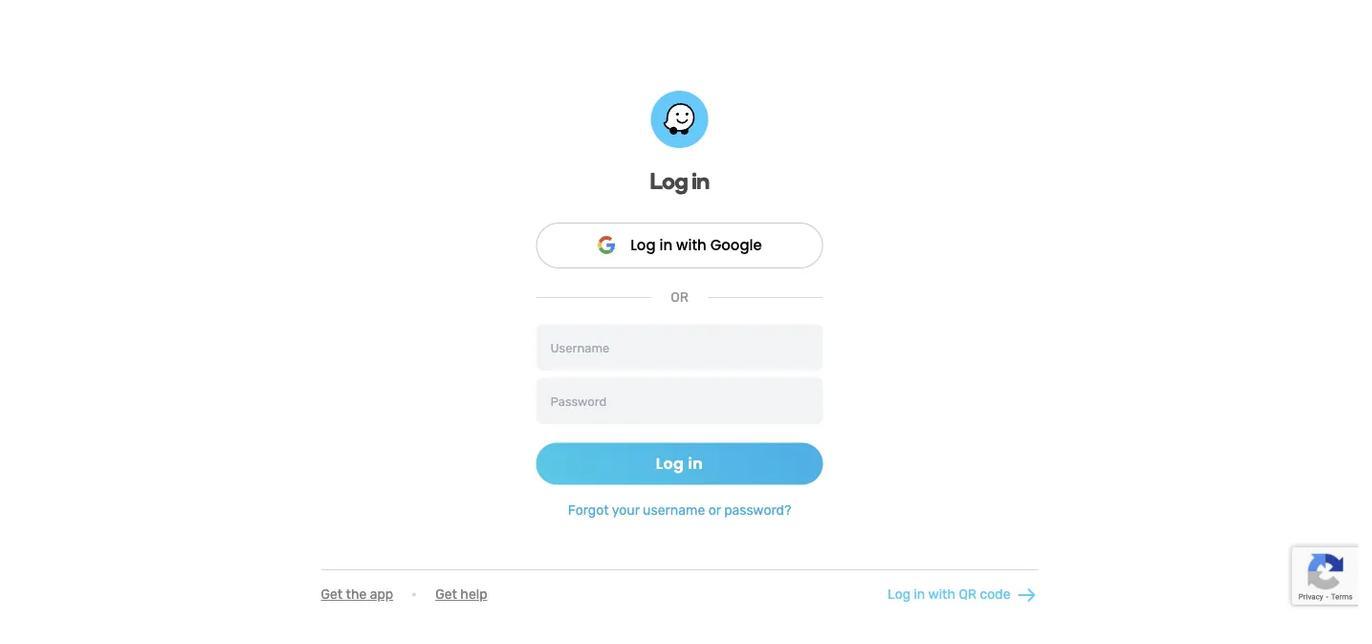 Task type: describe. For each thing, give the bounding box(es) containing it.
get the app link
[[321, 587, 393, 603]]

forgot your username or password? link
[[568, 503, 791, 519]]

log in with google button
[[536, 223, 823, 269]]

password?
[[724, 503, 791, 519]]

1 horizontal spatial or
[[708, 503, 721, 519]]

log in with google
[[631, 235, 762, 256]]

log in with qr code
[[888, 587, 1011, 603]]

with for qr
[[928, 587, 956, 603]]

log for log in with google button
[[631, 235, 656, 256]]

get for get help
[[435, 587, 457, 603]]

0 vertical spatial log in
[[650, 167, 709, 195]]

Username text field
[[536, 325, 823, 371]]

log in inside button
[[656, 453, 703, 475]]

qr
[[959, 587, 977, 603]]

help
[[460, 587, 487, 603]]

the
[[346, 587, 367, 603]]

log for log in with qr code link
[[888, 587, 911, 603]]



Task type: vqa. For each thing, say whether or not it's contained in the screenshot.
'with' for QR
yes



Task type: locate. For each thing, give the bounding box(es) containing it.
0 vertical spatial with
[[676, 235, 707, 256]]

code
[[980, 587, 1011, 603]]

with left google
[[676, 235, 707, 256]]

in inside button
[[659, 235, 673, 256]]

in left google
[[659, 235, 673, 256]]

log for log in button on the bottom of page
[[656, 453, 684, 475]]

log in
[[650, 167, 709, 195], [656, 453, 703, 475]]

0 horizontal spatial or
[[671, 289, 688, 305]]

log in up forgot your username or password? 'link'
[[656, 453, 703, 475]]

google
[[710, 235, 762, 256]]

arrow right image
[[1015, 584, 1038, 607]]

or up username text box
[[671, 289, 688, 305]]

get left help
[[435, 587, 457, 603]]

in up log in with google
[[692, 167, 709, 195]]

in up forgot your username or password?
[[688, 453, 703, 475]]

with for google
[[676, 235, 707, 256]]

1 vertical spatial with
[[928, 587, 956, 603]]

0 horizontal spatial with
[[676, 235, 707, 256]]

get help link
[[435, 587, 487, 603]]

in for log in button on the bottom of page
[[688, 453, 703, 475]]

1 vertical spatial log in
[[656, 453, 703, 475]]

get left the the
[[321, 587, 343, 603]]

get
[[321, 587, 343, 603], [435, 587, 457, 603]]

log inside log in button
[[656, 453, 684, 475]]

or
[[671, 289, 688, 305], [708, 503, 721, 519]]

get help
[[435, 587, 487, 603]]

1 vertical spatial or
[[708, 503, 721, 519]]

0 vertical spatial or
[[671, 289, 688, 305]]

log in with qr code link
[[888, 587, 1011, 603]]

1 get from the left
[[321, 587, 343, 603]]

username
[[643, 503, 705, 519]]

or right 'username' on the bottom of the page
[[708, 503, 721, 519]]

log left google
[[631, 235, 656, 256]]

log left qr
[[888, 587, 911, 603]]

with inside button
[[676, 235, 707, 256]]

forgot your username or password?
[[568, 503, 791, 519]]

app
[[370, 587, 393, 603]]

1 horizontal spatial get
[[435, 587, 457, 603]]

with left qr
[[928, 587, 956, 603]]

in left qr
[[914, 587, 925, 603]]

forgot
[[568, 503, 609, 519]]

with
[[676, 235, 707, 256], [928, 587, 956, 603]]

get the app
[[321, 587, 393, 603]]

log inside log in with google button
[[631, 235, 656, 256]]

in for log in with google button
[[659, 235, 673, 256]]

log
[[650, 167, 688, 195], [631, 235, 656, 256], [656, 453, 684, 475], [888, 587, 911, 603]]

in inside button
[[688, 453, 703, 475]]

0 horizontal spatial get
[[321, 587, 343, 603]]

log up log in with google button
[[650, 167, 688, 195]]

Password password field
[[536, 378, 823, 424]]

log up 'username' on the bottom of the page
[[656, 453, 684, 475]]

get for get the app
[[321, 587, 343, 603]]

in for log in with qr code link
[[914, 587, 925, 603]]

log in button
[[536, 443, 823, 485]]

2 get from the left
[[435, 587, 457, 603]]

in
[[692, 167, 709, 195], [659, 235, 673, 256], [688, 453, 703, 475], [914, 587, 925, 603]]

1 horizontal spatial with
[[928, 587, 956, 603]]

log in up log in with google button
[[650, 167, 709, 195]]

your
[[612, 503, 640, 519]]



